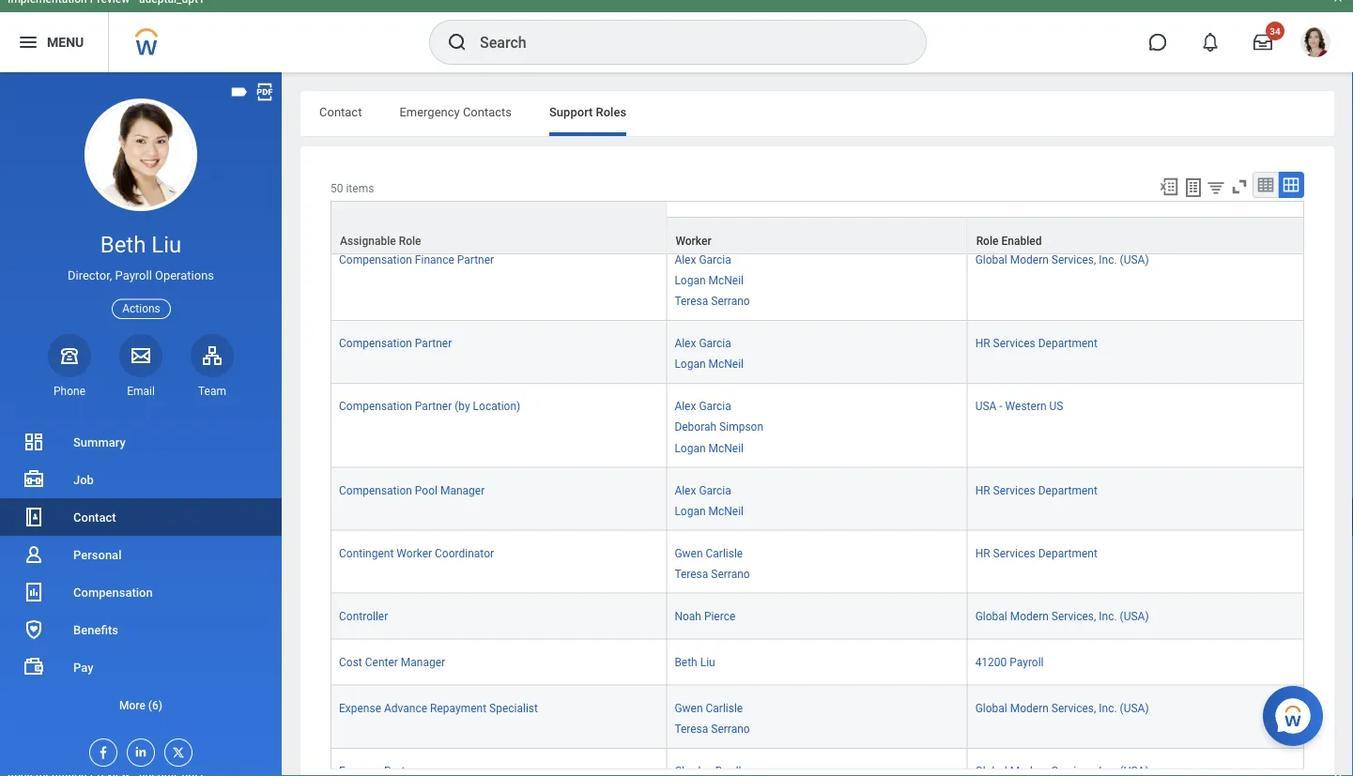 Task type: vqa. For each thing, say whether or not it's contained in the screenshot.


Task type: locate. For each thing, give the bounding box(es) containing it.
logan mcneil link for compensation partner
[[675, 354, 744, 371]]

justify image
[[17, 31, 39, 54]]

0 vertical spatial liu
[[152, 232, 182, 258]]

liu up 'operations'
[[152, 232, 182, 258]]

1 global from the top
[[976, 207, 1008, 220]]

facebook image
[[90, 740, 111, 761]]

personal image
[[23, 544, 45, 566]]

services,
[[1052, 207, 1097, 220], [1052, 253, 1097, 267], [1052, 610, 1097, 623], [1052, 702, 1097, 715]]

2 global modern services, inc. (usa) link from the top
[[976, 250, 1149, 267]]

1 items selected list from the top
[[675, 250, 780, 309]]

2 row from the top
[[331, 217, 1305, 255]]

2 alex from the top
[[675, 337, 696, 350]]

1 gwen carlisle from the top
[[675, 547, 743, 560]]

1 vertical spatial manager
[[440, 484, 485, 497]]

inc.
[[1099, 207, 1118, 220], [1099, 253, 1118, 267], [1099, 610, 1118, 623], [1099, 702, 1118, 715]]

2 services from the top
[[993, 484, 1036, 497]]

profile logan mcneil image
[[1301, 27, 1331, 61]]

alex garcia for manager
[[675, 484, 732, 497]]

1 role from the left
[[399, 235, 421, 248]]

1 vertical spatial department
[[1039, 484, 1098, 497]]

list containing summary
[[0, 424, 282, 724]]

3 row from the top
[[331, 237, 1305, 321]]

alex garcia
[[675, 253, 732, 267], [675, 337, 732, 350], [675, 400, 732, 413], [675, 484, 732, 497]]

3 hr services department link from the top
[[976, 543, 1098, 560]]

modern down 41200 payroll
[[1010, 702, 1049, 715]]

gwen carlisle link
[[675, 543, 743, 560], [675, 699, 743, 715]]

2 logan mcneil from the top
[[675, 358, 744, 371]]

role up compensation finance partner link
[[399, 235, 421, 248]]

gwen carlisle link down the beth liu link
[[675, 699, 743, 715]]

pay image
[[23, 657, 45, 679]]

1 row from the top
[[331, 191, 1305, 237]]

hr services department
[[976, 337, 1098, 350], [976, 484, 1098, 497], [976, 547, 1098, 560]]

2 vertical spatial services
[[993, 547, 1036, 560]]

(6)
[[148, 699, 163, 713]]

logan mcneil link
[[675, 270, 744, 287], [675, 354, 744, 371], [675, 438, 744, 455], [675, 501, 744, 518]]

fullscreen image
[[1230, 177, 1250, 197]]

6 items selected list from the top
[[675, 699, 780, 737]]

global modern services, inc. (usa) link down 41200 payroll
[[976, 699, 1149, 715]]

3 hr services department from the top
[[976, 547, 1098, 560]]

global down 41200
[[976, 702, 1008, 715]]

2 mcneil from the top
[[709, 358, 744, 371]]

services, for partner
[[1052, 253, 1097, 267]]

0 vertical spatial payroll
[[115, 269, 152, 283]]

global down role enabled
[[976, 253, 1008, 267]]

logan mcneil link for compensation pool manager
[[675, 501, 744, 518]]

partner right finance
[[457, 253, 494, 267]]

row
[[331, 191, 1305, 237], [331, 217, 1305, 255], [331, 237, 1305, 321], [331, 321, 1305, 384], [331, 384, 1305, 468], [331, 468, 1305, 531], [331, 531, 1305, 594], [331, 594, 1305, 640], [331, 640, 1305, 686], [331, 686, 1305, 749], [331, 749, 1305, 777]]

1 hr from the top
[[976, 337, 991, 350]]

3 inc. from the top
[[1099, 610, 1118, 623]]

1 horizontal spatial beth liu
[[675, 656, 716, 669]]

western
[[1006, 400, 1047, 413]]

7 row from the top
[[331, 531, 1305, 594]]

items selected list
[[675, 250, 780, 309], [675, 333, 774, 372], [675, 397, 794, 456], [675, 480, 774, 519], [675, 543, 780, 582], [675, 699, 780, 737]]

1 garcia from the top
[[699, 253, 732, 267]]

(usa) for repayment
[[1120, 702, 1149, 715]]

manager right pool
[[440, 484, 485, 497]]

beth liu down noah
[[675, 656, 716, 669]]

toolbar
[[1151, 172, 1305, 201]]

payroll right 41200
[[1010, 656, 1044, 669]]

teresa serrano link
[[675, 204, 750, 220], [675, 291, 750, 308], [675, 564, 750, 581], [675, 719, 750, 736]]

pool
[[415, 484, 438, 497]]

1 horizontal spatial role
[[977, 235, 999, 248]]

company
[[339, 207, 387, 220]]

assignable role
[[340, 235, 421, 248]]

global up 41200
[[976, 610, 1008, 623]]

1 vertical spatial contact
[[73, 511, 116, 525]]

mail image
[[130, 345, 152, 367]]

0 vertical spatial department
[[1039, 337, 1098, 350]]

global modern services, inc. (usa) link up the enabled
[[976, 204, 1149, 220]]

row containing compensation finance partner
[[331, 237, 1305, 321]]

4 items selected list from the top
[[675, 480, 774, 519]]

Search Workday  search field
[[480, 22, 888, 63]]

roles
[[596, 105, 627, 119]]

mcneil for compensation pool manager
[[709, 505, 744, 518]]

partner for compensation partner (by location)
[[415, 400, 452, 413]]

2 items selected list from the top
[[675, 333, 774, 372]]

mcneil for compensation partner
[[709, 358, 744, 371]]

4 global modern services, inc. (usa) from the top
[[976, 702, 1149, 715]]

global modern services, inc. (usa)
[[976, 207, 1149, 220], [976, 253, 1149, 267], [976, 610, 1149, 623], [976, 702, 1149, 715]]

0 horizontal spatial beth
[[100, 232, 146, 258]]

global modern services, inc. (usa) for partner
[[976, 253, 1149, 267]]

1 logan mcneil from the top
[[675, 274, 744, 287]]

compensation down personal
[[73, 586, 153, 600]]

compensation down compensation partner
[[339, 400, 412, 413]]

payroll
[[115, 269, 152, 283], [1010, 656, 1044, 669]]

tab list
[[301, 91, 1335, 136]]

4 logan mcneil from the top
[[675, 505, 744, 518]]

us
[[1050, 400, 1064, 413]]

beth liu link
[[675, 653, 716, 669]]

global
[[976, 207, 1008, 220], [976, 253, 1008, 267], [976, 610, 1008, 623], [976, 702, 1008, 715]]

modern for repayment
[[1010, 702, 1049, 715]]

0 horizontal spatial liu
[[152, 232, 182, 258]]

manager for company costing manager
[[431, 207, 475, 220]]

3 mcneil from the top
[[709, 442, 744, 455]]

1 vertical spatial worker
[[397, 547, 432, 560]]

2 modern from the top
[[1010, 253, 1049, 267]]

partner up the compensation partner (by location) link
[[415, 337, 452, 350]]

2 vertical spatial partner
[[415, 400, 452, 413]]

teresa
[[675, 207, 709, 220], [675, 295, 709, 308], [675, 568, 709, 581], [675, 723, 709, 736]]

logan for compensation finance partner
[[675, 274, 706, 287]]

1 vertical spatial gwen carlisle
[[675, 702, 743, 715]]

garcia for (by
[[699, 400, 732, 413]]

phone button
[[48, 334, 91, 399]]

3 global from the top
[[976, 610, 1008, 623]]

logan mcneil link for compensation finance partner
[[675, 270, 744, 287]]

logan mcneil for compensation finance partner
[[675, 274, 744, 287]]

0 vertical spatial gwen carlisle
[[675, 547, 743, 560]]

liu
[[152, 232, 182, 258], [700, 656, 716, 669]]

0 vertical spatial manager
[[431, 207, 475, 220]]

1 services, from the top
[[1052, 207, 1097, 220]]

4 row from the top
[[331, 321, 1305, 384]]

0 vertical spatial hr
[[976, 337, 991, 350]]

row containing contingent worker coordinator
[[331, 531, 1305, 594]]

partner inside compensation partner link
[[415, 337, 452, 350]]

4 alex from the top
[[675, 484, 696, 497]]

personal
[[73, 548, 122, 562]]

hr services department for coordinator
[[976, 547, 1098, 560]]

list
[[0, 424, 282, 724]]

2 vertical spatial hr services department
[[976, 547, 1098, 560]]

alex garcia link for manager
[[675, 480, 732, 497]]

row containing controller
[[331, 594, 1305, 640]]

alex garcia link for partner
[[675, 250, 732, 267]]

0 horizontal spatial contact
[[73, 511, 116, 525]]

2 gwen carlisle from the top
[[675, 702, 743, 715]]

1 carlisle from the top
[[706, 547, 743, 560]]

1 horizontal spatial payroll
[[1010, 656, 1044, 669]]

3 alex garcia from the top
[[675, 400, 732, 413]]

actions button
[[112, 299, 171, 319]]

manager right center
[[401, 656, 445, 669]]

gwen up noah
[[675, 547, 703, 560]]

partner inside compensation finance partner link
[[457, 253, 494, 267]]

2 hr services department from the top
[[976, 484, 1098, 497]]

global for repayment
[[976, 702, 1008, 715]]

2 department from the top
[[1039, 484, 1098, 497]]

alex
[[675, 253, 696, 267], [675, 337, 696, 350], [675, 400, 696, 413], [675, 484, 696, 497]]

items selected list for partner
[[675, 250, 780, 309]]

partner left (by on the left of the page
[[415, 400, 452, 413]]

email
[[127, 385, 155, 398]]

gwen carlisle
[[675, 547, 743, 560], [675, 702, 743, 715]]

beth down noah
[[675, 656, 698, 669]]

1 alex garcia from the top
[[675, 253, 732, 267]]

hr services department link
[[976, 333, 1098, 350], [976, 480, 1098, 497], [976, 543, 1098, 560]]

hr for coordinator
[[976, 547, 991, 560]]

2 garcia from the top
[[699, 337, 732, 350]]

2 vertical spatial manager
[[401, 656, 445, 669]]

serrano
[[711, 207, 750, 220], [711, 295, 750, 308], [711, 568, 750, 581], [711, 723, 750, 736]]

1 modern from the top
[[1010, 207, 1049, 220]]

0 horizontal spatial payroll
[[115, 269, 152, 283]]

0 vertical spatial gwen carlisle link
[[675, 543, 743, 560]]

1 horizontal spatial worker
[[676, 235, 712, 248]]

global modern services, inc. (usa) down the enabled
[[976, 253, 1149, 267]]

2 logan mcneil link from the top
[[675, 354, 744, 371]]

4 logan mcneil link from the top
[[675, 501, 744, 518]]

4 global modern services, inc. (usa) link from the top
[[976, 699, 1149, 715]]

emergency contacts
[[400, 105, 512, 119]]

0 vertical spatial carlisle
[[706, 547, 743, 560]]

global modern services, inc. (usa) link down the enabled
[[976, 250, 1149, 267]]

liu inside navigation pane region
[[152, 232, 182, 258]]

0 horizontal spatial beth liu
[[100, 232, 182, 258]]

2 vertical spatial department
[[1039, 547, 1098, 560]]

global modern services, inc. (usa) for repayment
[[976, 702, 1149, 715]]

gwen carlisle down the beth liu link
[[675, 702, 743, 715]]

global modern services, inc. (usa) link up 41200 payroll link
[[976, 606, 1149, 623]]

41200
[[976, 656, 1007, 669]]

1 vertical spatial gwen carlisle link
[[675, 699, 743, 715]]

1 hr services department link from the top
[[976, 333, 1098, 350]]

team beth liu element
[[191, 384, 234, 399]]

1 inc. from the top
[[1099, 207, 1118, 220]]

compensation
[[339, 253, 412, 267], [339, 337, 412, 350], [339, 400, 412, 413], [339, 484, 412, 497], [73, 586, 153, 600]]

2 gwen carlisle link from the top
[[675, 699, 743, 715]]

compensation for compensation
[[73, 586, 153, 600]]

0 horizontal spatial role
[[399, 235, 421, 248]]

contact link
[[0, 499, 282, 536]]

logan
[[675, 274, 706, 287], [675, 358, 706, 371], [675, 442, 706, 455], [675, 505, 706, 518]]

3 garcia from the top
[[699, 400, 732, 413]]

0 vertical spatial beth
[[100, 232, 146, 258]]

1 gwen from the top
[[675, 547, 703, 560]]

services for coordinator
[[993, 547, 1036, 560]]

partner
[[457, 253, 494, 267], [415, 337, 452, 350], [415, 400, 452, 413]]

0 horizontal spatial worker
[[397, 547, 432, 560]]

payroll up actions
[[115, 269, 152, 283]]

4 services, from the top
[[1052, 702, 1097, 715]]

0 vertical spatial gwen
[[675, 547, 703, 560]]

global modern services, inc. (usa) up the enabled
[[976, 207, 1149, 220]]

1 teresa serrano from the top
[[675, 207, 750, 220]]

pay
[[73, 661, 93, 675]]

compensation for compensation pool manager
[[339, 484, 412, 497]]

(usa)
[[1120, 207, 1149, 220], [1120, 253, 1149, 267], [1120, 610, 1149, 623], [1120, 702, 1149, 715]]

garcia
[[699, 253, 732, 267], [699, 337, 732, 350], [699, 400, 732, 413], [699, 484, 732, 497]]

services, for manager
[[1052, 207, 1097, 220]]

global for partner
[[976, 253, 1008, 267]]

2 global from the top
[[976, 253, 1008, 267]]

6 row from the top
[[331, 468, 1305, 531]]

1 gwen carlisle link from the top
[[675, 543, 743, 560]]

4 global from the top
[[976, 702, 1008, 715]]

2 logan from the top
[[675, 358, 706, 371]]

1 global modern services, inc. (usa) link from the top
[[976, 204, 1149, 220]]

2 vertical spatial hr services department link
[[976, 543, 1098, 560]]

liu down noah pierce
[[700, 656, 716, 669]]

global modern services, inc. (usa) down 41200 payroll
[[976, 702, 1149, 715]]

compensation for compensation finance partner
[[339, 253, 412, 267]]

1 logan from the top
[[675, 274, 706, 287]]

phone image
[[56, 345, 83, 367]]

3 modern from the top
[[1010, 610, 1049, 623]]

10 row from the top
[[331, 686, 1305, 749]]

2 hr from the top
[[976, 484, 991, 497]]

payroll inside navigation pane region
[[115, 269, 152, 283]]

4 modern from the top
[[1010, 702, 1049, 715]]

beth liu up director, payroll operations
[[100, 232, 182, 258]]

1 horizontal spatial beth
[[675, 656, 698, 669]]

beth
[[100, 232, 146, 258], [675, 656, 698, 669]]

3 logan mcneil from the top
[[675, 442, 744, 455]]

3 hr from the top
[[976, 547, 991, 560]]

modern up 41200 payroll link
[[1010, 610, 1049, 623]]

compensation partner (by location) link
[[339, 397, 521, 413]]

contact up personal
[[73, 511, 116, 525]]

0 vertical spatial contact
[[319, 105, 362, 119]]

0 vertical spatial worker
[[676, 235, 712, 248]]

expense
[[339, 702, 381, 715]]

phone beth liu element
[[48, 384, 91, 399]]

1 mcneil from the top
[[709, 274, 744, 287]]

noah pierce link
[[675, 606, 736, 623]]

advance
[[384, 702, 428, 715]]

1 vertical spatial beth liu
[[675, 656, 716, 669]]

contact up '50'
[[319, 105, 362, 119]]

department
[[1039, 337, 1098, 350], [1039, 484, 1098, 497], [1039, 547, 1098, 560]]

gwen down the beth liu link
[[675, 702, 703, 715]]

role left the enabled
[[977, 235, 999, 248]]

1 global modern services, inc. (usa) from the top
[[976, 207, 1149, 220]]

3 services from the top
[[993, 547, 1036, 560]]

11 row from the top
[[331, 749, 1305, 777]]

inc. for repayment
[[1099, 702, 1118, 715]]

0 vertical spatial hr services department
[[976, 337, 1098, 350]]

manager
[[431, 207, 475, 220], [440, 484, 485, 497], [401, 656, 445, 669]]

gwen carlisle up 'noah pierce' link
[[675, 547, 743, 560]]

global modern services, inc. (usa) link for partner
[[976, 250, 1149, 267]]

1 vertical spatial payroll
[[1010, 656, 1044, 669]]

partner inside the compensation partner (by location) link
[[415, 400, 452, 413]]

2 services, from the top
[[1052, 253, 1097, 267]]

gwen carlisle link up 'noah pierce' link
[[675, 543, 743, 560]]

1 alex garcia link from the top
[[675, 250, 732, 267]]

view printable version (pdf) image
[[255, 82, 275, 102]]

3 serrano from the top
[[711, 568, 750, 581]]

2 hr services department link from the top
[[976, 480, 1098, 497]]

1 vertical spatial hr
[[976, 484, 991, 497]]

1 alex from the top
[[675, 253, 696, 267]]

more (6) button
[[0, 687, 282, 724]]

specialist
[[489, 702, 538, 715]]

3 items selected list from the top
[[675, 397, 794, 456]]

2 vertical spatial hr
[[976, 547, 991, 560]]

1 vertical spatial hr services department link
[[976, 480, 1098, 497]]

export to excel image
[[1159, 177, 1180, 197]]

4 inc. from the top
[[1099, 702, 1118, 715]]

1 vertical spatial carlisle
[[706, 702, 743, 715]]

compensation pool manager link
[[339, 480, 485, 497]]

1 vertical spatial hr services department
[[976, 484, 1098, 497]]

global modern services, inc. (usa) up 41200 payroll link
[[976, 610, 1149, 623]]

2 (usa) from the top
[[1120, 253, 1149, 267]]

alex garcia link for (by
[[675, 397, 732, 413]]

cost
[[339, 656, 362, 669]]

4 teresa serrano link from the top
[[675, 719, 750, 736]]

services for manager
[[993, 484, 1036, 497]]

contact inside navigation pane region
[[73, 511, 116, 525]]

contact image
[[23, 506, 45, 529]]

inc. for partner
[[1099, 253, 1118, 267]]

1 vertical spatial beth
[[675, 656, 698, 669]]

0 vertical spatial services
[[993, 337, 1036, 350]]

0 vertical spatial hr services department link
[[976, 333, 1098, 350]]

mcneil
[[709, 274, 744, 287], [709, 358, 744, 371], [709, 442, 744, 455], [709, 505, 744, 518]]

manager for cost center manager
[[401, 656, 445, 669]]

beth liu
[[100, 232, 182, 258], [675, 656, 716, 669]]

4 alex garcia from the top
[[675, 484, 732, 497]]

alex garcia link
[[675, 250, 732, 267], [675, 333, 732, 350], [675, 397, 732, 413], [675, 480, 732, 497]]

4 mcneil from the top
[[709, 505, 744, 518]]

1 vertical spatial gwen
[[675, 702, 703, 715]]

modern down the enabled
[[1010, 253, 1049, 267]]

3 global modern services, inc. (usa) from the top
[[976, 610, 1149, 623]]

deborah simpson link
[[675, 417, 764, 434]]

row containing worker
[[331, 217, 1305, 255]]

(usa) for manager
[[1120, 207, 1149, 220]]

select to filter grid data image
[[1206, 178, 1227, 197]]

compensation inside navigation pane region
[[73, 586, 153, 600]]

2 role from the left
[[977, 235, 999, 248]]

0 vertical spatial beth liu
[[100, 232, 182, 258]]

modern up the enabled
[[1010, 207, 1049, 220]]

2 global modern services, inc. (usa) from the top
[[976, 253, 1149, 267]]

manager right the costing
[[431, 207, 475, 220]]

5 row from the top
[[331, 384, 1305, 468]]

4 teresa serrano from the top
[[675, 723, 750, 736]]

compensation down "assignable role"
[[339, 253, 412, 267]]

1 vertical spatial liu
[[700, 656, 716, 669]]

row containing company costing manager
[[331, 191, 1305, 237]]

contact
[[319, 105, 362, 119], [73, 511, 116, 525]]

global modern services, inc. (usa) link for manager
[[976, 204, 1149, 220]]

menu banner
[[0, 0, 1354, 72]]

carlisle down the beth liu link
[[706, 702, 743, 715]]

compensation left pool
[[339, 484, 412, 497]]

beth up director, payroll operations
[[100, 232, 146, 258]]

compensation up the compensation partner (by location) link
[[339, 337, 412, 350]]

1 (usa) from the top
[[1120, 207, 1149, 220]]

logan for compensation partner
[[675, 358, 706, 371]]

compensation for compensation partner (by location)
[[339, 400, 412, 413]]

pierce
[[704, 610, 736, 623]]

beth inside navigation pane region
[[100, 232, 146, 258]]

global up role enabled
[[976, 207, 1008, 220]]

alex garcia for (by
[[675, 400, 732, 413]]

1 vertical spatial services
[[993, 484, 1036, 497]]

0 vertical spatial partner
[[457, 253, 494, 267]]

services
[[993, 337, 1036, 350], [993, 484, 1036, 497], [993, 547, 1036, 560]]

1 vertical spatial partner
[[415, 337, 452, 350]]

1 logan mcneil link from the top
[[675, 270, 744, 287]]

carlisle up pierce
[[706, 547, 743, 560]]

teresa serrano
[[675, 207, 750, 220], [675, 295, 750, 308], [675, 568, 750, 581], [675, 723, 750, 736]]

job link
[[0, 461, 282, 499]]

3 alex from the top
[[675, 400, 696, 413]]

items selected list for coordinator
[[675, 543, 780, 582]]

9 row from the top
[[331, 640, 1305, 686]]

row containing compensation pool manager
[[331, 468, 1305, 531]]



Task type: describe. For each thing, give the bounding box(es) containing it.
50 items
[[331, 182, 374, 195]]

inbox large image
[[1254, 33, 1273, 52]]

location)
[[473, 400, 521, 413]]

row containing compensation partner
[[331, 321, 1305, 384]]

notifications large image
[[1201, 33, 1220, 52]]

payroll for director,
[[115, 269, 152, 283]]

global modern services, inc. (usa) for manager
[[976, 207, 1149, 220]]

3 teresa from the top
[[675, 568, 709, 581]]

3 teresa serrano from the top
[[675, 568, 750, 581]]

alex for (by
[[675, 400, 696, 413]]

hr for manager
[[976, 484, 991, 497]]

summary link
[[0, 424, 282, 461]]

usa - western us
[[976, 400, 1064, 413]]

2 teresa serrano from the top
[[675, 295, 750, 308]]

finance
[[415, 253, 454, 267]]

contingent worker coordinator
[[339, 547, 494, 560]]

pagination element
[[1210, 770, 1305, 777]]

email button
[[119, 334, 163, 399]]

items
[[346, 182, 374, 195]]

navigation pane region
[[0, 72, 282, 777]]

director, payroll operations
[[68, 269, 214, 283]]

2 teresa from the top
[[675, 295, 709, 308]]

global modern services, inc. (usa) link for repayment
[[976, 699, 1149, 715]]

beth liu inside "row"
[[675, 656, 716, 669]]

search image
[[446, 31, 469, 54]]

3 services, from the top
[[1052, 610, 1097, 623]]

global for manager
[[976, 207, 1008, 220]]

close environment banner image
[[1333, 0, 1344, 4]]

1 serrano from the top
[[711, 207, 750, 220]]

1 teresa serrano link from the top
[[675, 204, 750, 220]]

manager for compensation pool manager
[[440, 484, 485, 497]]

carlisle for contingent worker coordinator
[[706, 547, 743, 560]]

gwen carlisle for contingent worker coordinator
[[675, 547, 743, 560]]

assignable
[[340, 235, 396, 248]]

usa - western us link
[[976, 397, 1064, 413]]

noah
[[675, 610, 702, 623]]

(usa) for partner
[[1120, 253, 1149, 267]]

role inside row
[[399, 235, 421, 248]]

summary
[[73, 435, 126, 449]]

compensation partner
[[339, 337, 452, 350]]

items selected list for (by
[[675, 397, 794, 456]]

(by
[[455, 400, 470, 413]]

cost center manager link
[[339, 653, 445, 669]]

4 serrano from the top
[[711, 723, 750, 736]]

garcia for partner
[[699, 253, 732, 267]]

logan mcneil for compensation pool manager
[[675, 505, 744, 518]]

2 alex garcia link from the top
[[675, 333, 732, 350]]

menu button
[[0, 12, 108, 72]]

alex for manager
[[675, 484, 696, 497]]

role enabled button
[[968, 218, 1304, 254]]

gwen carlisle link for contingent worker coordinator
[[675, 543, 743, 560]]

hr services department link for manager
[[976, 480, 1098, 497]]

row containing expense advance repayment specialist
[[331, 686, 1305, 749]]

1 department from the top
[[1039, 337, 1098, 350]]

pay link
[[0, 649, 282, 687]]

menu
[[47, 34, 84, 50]]

costing
[[390, 207, 428, 220]]

3 global modern services, inc. (usa) link from the top
[[976, 606, 1149, 623]]

linkedin image
[[128, 740, 148, 760]]

compensation image
[[23, 581, 45, 604]]

director,
[[68, 269, 112, 283]]

3 logan mcneil link from the top
[[675, 438, 744, 455]]

actions
[[122, 303, 160, 316]]

department for manager
[[1039, 484, 1098, 497]]

company costing manager link
[[339, 204, 475, 220]]

1 horizontal spatial contact
[[319, 105, 362, 119]]

items per page image
[[1035, 770, 1198, 777]]

items selected list for manager
[[675, 480, 774, 519]]

worker inside contingent worker coordinator link
[[397, 547, 432, 560]]

2 serrano from the top
[[711, 295, 750, 308]]

compensation partner (by location)
[[339, 400, 521, 413]]

partner for compensation partner
[[415, 337, 452, 350]]

repayment
[[430, 702, 487, 715]]

gwen carlisle for expense advance repayment specialist
[[675, 702, 743, 715]]

compensation link
[[0, 574, 282, 612]]

more (6) button
[[0, 695, 282, 717]]

compensation for compensation partner
[[339, 337, 412, 350]]

more
[[119, 699, 145, 713]]

summary image
[[23, 431, 45, 454]]

worker button
[[667, 218, 967, 254]]

logan mcneil for compensation partner
[[675, 358, 744, 371]]

1 teresa from the top
[[675, 207, 709, 220]]

center
[[365, 656, 398, 669]]

benefits
[[73, 623, 118, 637]]

expense advance repayment specialist
[[339, 702, 538, 715]]

1 hr services department from the top
[[976, 337, 1098, 350]]

beth liu inside navigation pane region
[[100, 232, 182, 258]]

row containing compensation partner (by location)
[[331, 384, 1305, 468]]

50
[[331, 182, 343, 195]]

modern for partner
[[1010, 253, 1049, 267]]

gwen for expense advance repayment specialist
[[675, 702, 703, 715]]

expand table image
[[1282, 176, 1301, 194]]

compensation pool manager
[[339, 484, 485, 497]]

row containing cost center manager
[[331, 640, 1305, 686]]

-
[[1000, 400, 1003, 413]]

compensation finance partner
[[339, 253, 494, 267]]

compensation partner link
[[339, 333, 452, 350]]

enabled
[[1002, 235, 1042, 248]]

2 teresa serrano link from the top
[[675, 291, 750, 308]]

mcneil for compensation finance partner
[[709, 274, 744, 287]]

team link
[[191, 334, 234, 399]]

hr services department link for coordinator
[[976, 543, 1098, 560]]

export to worksheets image
[[1183, 177, 1205, 199]]

support
[[550, 105, 593, 119]]

1 horizontal spatial liu
[[700, 656, 716, 669]]

coordinator
[[435, 547, 494, 560]]

email beth liu element
[[119, 384, 163, 399]]

contacts
[[463, 105, 512, 119]]

contingent
[[339, 547, 394, 560]]

cost center manager
[[339, 656, 445, 669]]

x image
[[165, 740, 186, 761]]

usa
[[976, 400, 997, 413]]

controller link
[[339, 606, 388, 623]]

worker inside worker 'popup button'
[[676, 235, 712, 248]]

41200 payroll
[[976, 656, 1044, 669]]

benefits image
[[23, 619, 45, 642]]

carlisle for expense advance repayment specialist
[[706, 702, 743, 715]]

phone
[[54, 385, 85, 398]]

34 button
[[1243, 22, 1285, 63]]

table image
[[1257, 176, 1276, 194]]

1 services from the top
[[993, 337, 1036, 350]]

simpson
[[720, 421, 764, 434]]

team
[[198, 385, 226, 398]]

items selected list for repayment
[[675, 699, 780, 737]]

controller
[[339, 610, 388, 623]]

company costing manager
[[339, 207, 475, 220]]

deborah simpson
[[675, 421, 764, 434]]

payroll for 41200
[[1010, 656, 1044, 669]]

support roles
[[550, 105, 627, 119]]

view team image
[[201, 345, 224, 367]]

41200 payroll link
[[976, 653, 1044, 669]]

3 logan from the top
[[675, 442, 706, 455]]

gwen carlisle link for expense advance repayment specialist
[[675, 699, 743, 715]]

deborah
[[675, 421, 717, 434]]

services, for repayment
[[1052, 702, 1097, 715]]

hr services department for manager
[[976, 484, 1098, 497]]

contingent worker coordinator link
[[339, 543, 494, 560]]

job
[[73, 473, 94, 487]]

operations
[[155, 269, 214, 283]]

34
[[1270, 25, 1281, 37]]

department for coordinator
[[1039, 547, 1098, 560]]

job image
[[23, 469, 45, 491]]

tab list containing contact
[[301, 91, 1335, 136]]

alex garcia for partner
[[675, 253, 732, 267]]

4 teresa from the top
[[675, 723, 709, 736]]

expense advance repayment specialist link
[[339, 699, 538, 715]]

modern for manager
[[1010, 207, 1049, 220]]

role enabled
[[977, 235, 1042, 248]]

personal link
[[0, 536, 282, 574]]

compensation finance partner link
[[339, 250, 494, 267]]

logan for compensation pool manager
[[675, 505, 706, 518]]

inc. for manager
[[1099, 207, 1118, 220]]

noah pierce
[[675, 610, 736, 623]]

tag image
[[229, 82, 250, 102]]

2 alex garcia from the top
[[675, 337, 732, 350]]

more (6)
[[119, 699, 163, 713]]

benefits link
[[0, 612, 282, 649]]

assignable role button
[[332, 202, 666, 254]]

3 (usa) from the top
[[1120, 610, 1149, 623]]

3 teresa serrano link from the top
[[675, 564, 750, 581]]

alex for partner
[[675, 253, 696, 267]]

emergency
[[400, 105, 460, 119]]

gwen for contingent worker coordinator
[[675, 547, 703, 560]]

garcia for manager
[[699, 484, 732, 497]]

assignable role row
[[331, 201, 1305, 255]]



